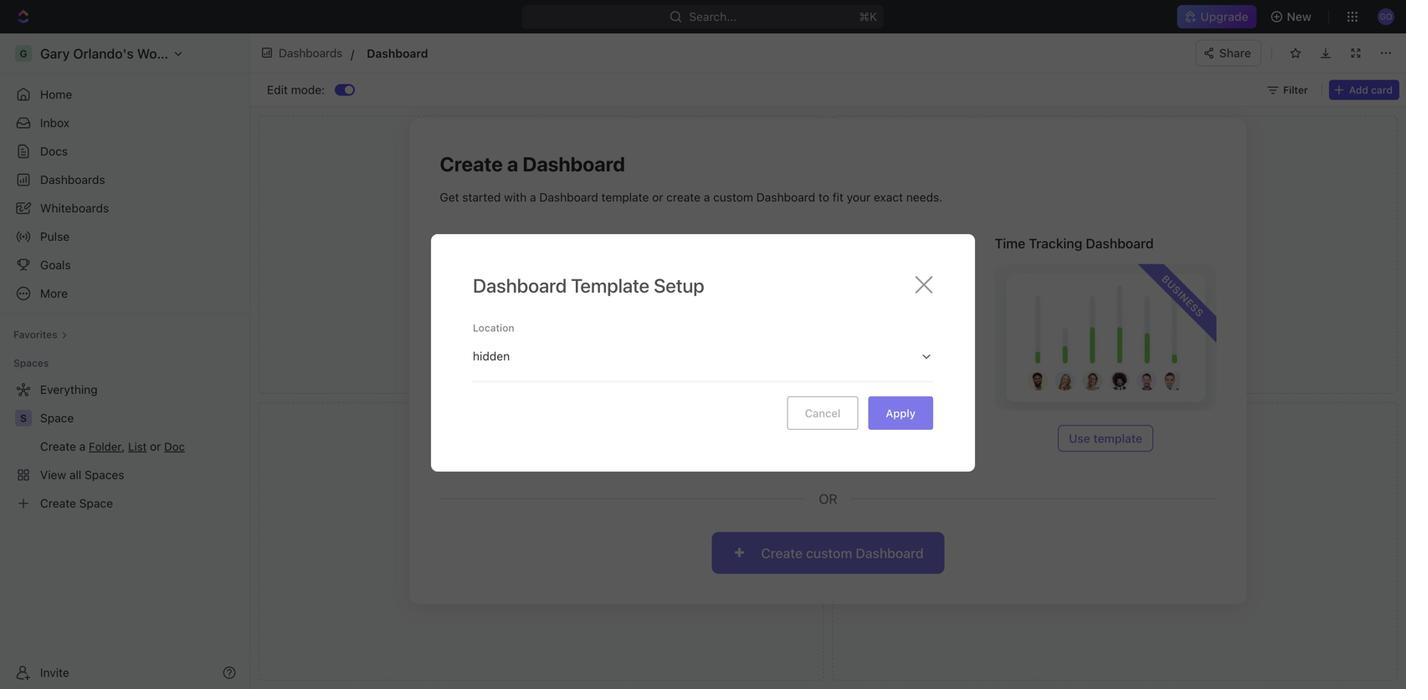 Task type: locate. For each thing, give the bounding box(es) containing it.
your
[[847, 190, 871, 204]]

docs link
[[7, 138, 243, 165]]

use template
[[792, 432, 865, 446], [1069, 432, 1143, 446]]

1 vertical spatial custom
[[806, 546, 853, 562]]

0 vertical spatial create
[[440, 152, 503, 176]]

needs.
[[907, 190, 943, 204]]

dashboards link up whiteboards link
[[7, 167, 243, 193]]

get started with a dashboard template or create a custom dashboard to fit your exact needs.
[[440, 190, 943, 204]]

0 horizontal spatial use template
[[792, 432, 865, 446]]

dashboards link
[[257, 41, 348, 65], [7, 167, 243, 193]]

1 horizontal spatial dashboards
[[279, 46, 343, 60]]

0 horizontal spatial use
[[792, 432, 813, 446]]

use template button
[[781, 426, 876, 452], [1058, 426, 1154, 452]]

2 horizontal spatial template
[[1094, 432, 1143, 446]]

upgrade link
[[1178, 5, 1257, 28]]

edit
[[267, 83, 288, 97]]

time tracking dashboard
[[995, 235, 1154, 251]]

template
[[602, 190, 649, 204], [816, 432, 865, 446], [1094, 432, 1143, 446]]

dashboard inside dialog
[[473, 275, 567, 297]]

1 horizontal spatial use template
[[1069, 432, 1143, 446]]

1 horizontal spatial a
[[530, 190, 536, 204]]

1 horizontal spatial create
[[761, 546, 803, 562]]

setup
[[654, 275, 705, 297]]

create custom dashboard button
[[712, 533, 945, 575]]

space link
[[40, 405, 239, 432]]

0 horizontal spatial dashboards link
[[7, 167, 243, 193]]

am
[[1302, 41, 1317, 54]]

with
[[504, 190, 527, 204]]

create inside "button"
[[761, 546, 803, 562]]

dashboards up the whiteboards at the left top of page
[[40, 173, 105, 187]]

create
[[440, 152, 503, 176], [761, 546, 803, 562]]

a right the with
[[530, 190, 536, 204]]

custom
[[714, 190, 754, 204], [806, 546, 853, 562]]

1 vertical spatial create
[[761, 546, 803, 562]]

cancel button
[[788, 397, 858, 430]]

0 horizontal spatial dashboards
[[40, 173, 105, 187]]

create for create a dashboard
[[440, 152, 503, 176]]

0 horizontal spatial custom
[[714, 190, 754, 204]]

mode:
[[291, 83, 325, 97]]

space
[[40, 412, 74, 425]]

dashboards link up mode: at the left top of page
[[257, 41, 348, 65]]

dashboards inside the sidebar navigation
[[40, 173, 105, 187]]

or
[[652, 190, 664, 204], [819, 491, 838, 507]]

dec 14, 2023 at 11:59 am
[[1189, 41, 1317, 54]]

1 horizontal spatial use
[[1069, 432, 1091, 446]]

card
[[1372, 84, 1393, 96]]

cancel
[[805, 407, 841, 420]]

dashboards
[[279, 46, 343, 60], [40, 173, 105, 187]]

dashboard
[[523, 152, 625, 176], [540, 190, 599, 204], [757, 190, 816, 204], [1086, 235, 1154, 251], [473, 275, 567, 297], [856, 546, 924, 562]]

a
[[507, 152, 518, 176], [530, 190, 536, 204], [704, 190, 710, 204]]

0 horizontal spatial use template button
[[781, 426, 876, 452]]

add card button
[[1330, 80, 1400, 100]]

1 vertical spatial dashboards
[[40, 173, 105, 187]]

or up create custom dashboard "button"
[[819, 491, 838, 507]]

1 horizontal spatial dashboards link
[[257, 41, 348, 65]]

⌘k
[[860, 10, 878, 23]]

1 horizontal spatial or
[[819, 491, 838, 507]]

goals link
[[7, 252, 243, 279]]

1 horizontal spatial use template button
[[1058, 426, 1154, 452]]

template
[[571, 275, 650, 297]]

dashboards up mode: at the left top of page
[[279, 46, 343, 60]]

pulse
[[40, 230, 70, 244]]

custom inside "button"
[[806, 546, 853, 562]]

0 horizontal spatial create
[[440, 152, 503, 176]]

0 vertical spatial dashboards link
[[257, 41, 348, 65]]

tracking
[[1029, 235, 1083, 251]]

inbox
[[40, 116, 70, 130]]

0 vertical spatial custom
[[714, 190, 754, 204]]

a up the with
[[507, 152, 518, 176]]

1 use from the left
[[792, 432, 813, 446]]

time tracking dashboard image
[[995, 264, 1217, 411]]

add card
[[1350, 84, 1393, 96]]

1 vertical spatial or
[[819, 491, 838, 507]]

1 vertical spatial dashboards link
[[7, 167, 243, 193]]

11:59
[[1272, 41, 1299, 54]]

or left create
[[652, 190, 664, 204]]

create
[[667, 190, 701, 204]]

0 vertical spatial or
[[652, 190, 664, 204]]

hidden
[[473, 350, 510, 363]]

None text field
[[367, 43, 713, 63]]

use
[[792, 432, 813, 446], [1069, 432, 1091, 446]]

new
[[1287, 10, 1312, 23]]

2 use template button from the left
[[1058, 426, 1154, 452]]

a right create
[[704, 190, 710, 204]]

0 horizontal spatial template
[[602, 190, 649, 204]]

14,
[[1212, 41, 1227, 54]]

2 use template from the left
[[1069, 432, 1143, 446]]

0 horizontal spatial a
[[507, 152, 518, 176]]

1 horizontal spatial custom
[[806, 546, 853, 562]]



Task type: describe. For each thing, give the bounding box(es) containing it.
upgrade
[[1201, 10, 1249, 23]]

goals
[[40, 258, 71, 272]]

create custom dashboard
[[761, 546, 924, 562]]

share button
[[1196, 40, 1262, 67]]

dashboard template setup dialog
[[431, 234, 975, 472]]

pulse link
[[7, 224, 243, 250]]

inbox link
[[7, 110, 243, 136]]

home
[[40, 87, 72, 101]]

0 vertical spatial dashboards
[[279, 46, 343, 60]]

spaces
[[13, 358, 49, 369]]

favorites button
[[7, 325, 74, 345]]

2 use from the left
[[1069, 432, 1091, 446]]

to
[[819, 190, 830, 204]]

invite
[[40, 666, 69, 680]]

reporting dashboard image
[[718, 264, 939, 411]]

0 horizontal spatial or
[[652, 190, 664, 204]]

s
[[20, 413, 27, 425]]

edit mode:
[[267, 83, 325, 97]]

sidebar navigation
[[0, 33, 250, 690]]

search...
[[690, 10, 737, 23]]

clickup logo image
[[1329, 40, 1404, 55]]

location
[[473, 322, 515, 334]]

space, , element
[[15, 410, 32, 427]]

home link
[[7, 81, 243, 108]]

whiteboards link
[[7, 195, 243, 222]]

1 use template button from the left
[[781, 426, 876, 452]]

dashboard inside "button"
[[856, 546, 924, 562]]

dashboard template setup
[[473, 275, 705, 297]]

new button
[[1264, 3, 1322, 30]]

started
[[462, 190, 501, 204]]

hidden button
[[473, 344, 934, 369]]

create for create custom dashboard
[[761, 546, 803, 562]]

exact
[[874, 190, 903, 204]]

get
[[440, 190, 459, 204]]

docs
[[40, 144, 68, 158]]

fit
[[833, 190, 844, 204]]

at
[[1259, 41, 1269, 54]]

share
[[1220, 46, 1252, 60]]

1 use template from the left
[[792, 432, 865, 446]]

2 horizontal spatial a
[[704, 190, 710, 204]]

apply
[[886, 407, 916, 420]]

add
[[1350, 84, 1369, 96]]

1 horizontal spatial template
[[816, 432, 865, 446]]

time
[[995, 235, 1026, 251]]

whiteboards
[[40, 201, 109, 215]]

create a dashboard
[[440, 152, 625, 176]]

dec
[[1189, 41, 1209, 54]]

favorites
[[13, 329, 58, 341]]

2023
[[1230, 41, 1256, 54]]

apply button
[[869, 397, 934, 430]]

simple dashboard image
[[440, 264, 662, 411]]



Task type: vqa. For each thing, say whether or not it's contained in the screenshot.
Add at the right
yes



